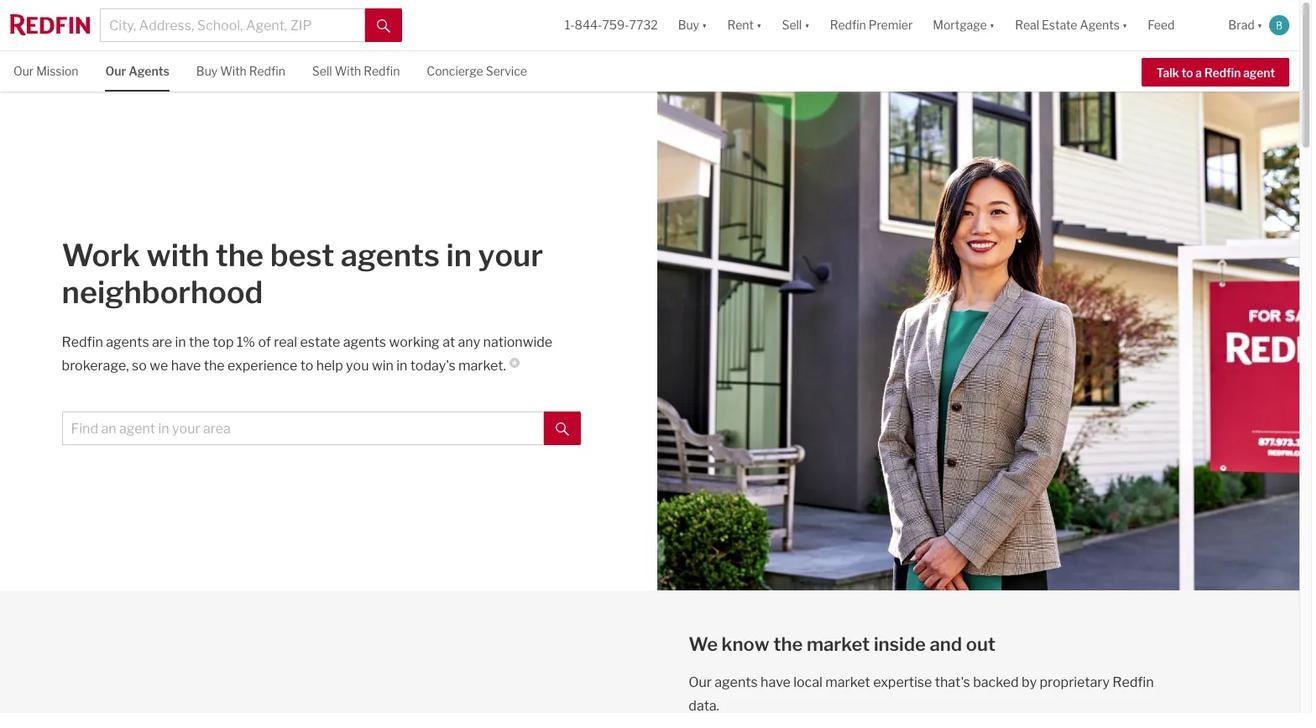 Task type: locate. For each thing, give the bounding box(es) containing it.
1-844-759-7732 link
[[565, 18, 658, 32]]

5 ▾ from the left
[[1123, 18, 1128, 32]]

our left the mission
[[13, 64, 34, 78]]

our inside "link"
[[13, 64, 34, 78]]

0 vertical spatial in
[[446, 237, 472, 274]]

feed button
[[1138, 0, 1219, 50]]

1-844-759-7732
[[565, 18, 658, 32]]

City, Address, School, Agent, ZIP search field
[[100, 8, 365, 42]]

out
[[967, 634, 996, 655]]

2 horizontal spatial our
[[689, 675, 712, 691]]

sell for sell ▾
[[782, 18, 802, 32]]

in left your
[[446, 237, 472, 274]]

mortgage ▾ button
[[923, 0, 1006, 50]]

buy down city, address, school, agent, zip search box
[[196, 64, 218, 78]]

we know the market inside and out
[[689, 634, 996, 655]]

1%
[[237, 334, 255, 350]]

sell ▾ button
[[782, 0, 810, 50]]

agents
[[1081, 18, 1120, 32], [129, 64, 170, 78]]

agents inside work with the best agents in your neighborhood
[[341, 237, 440, 274]]

the
[[216, 237, 264, 274], [189, 334, 210, 350], [204, 358, 225, 374], [774, 634, 803, 655]]

help
[[316, 358, 343, 374]]

1 vertical spatial market
[[826, 675, 871, 691]]

redfin down submit search image
[[364, 64, 400, 78]]

sell right the 'buy with redfin'
[[312, 64, 332, 78]]

with for buy
[[220, 64, 247, 78]]

0 horizontal spatial sell
[[312, 64, 332, 78]]

the left top
[[189, 334, 210, 350]]

sell for sell with redfin
[[312, 64, 332, 78]]

our inside 'our agents have local market expertise that's backed by proprietary redfin data.'
[[689, 675, 712, 691]]

our agents link
[[105, 51, 170, 90]]

agents inside 'our agents have local market expertise that's backed by proprietary redfin data.'
[[715, 675, 758, 691]]

disclaimer image
[[510, 358, 520, 368]]

rent ▾
[[728, 18, 762, 32]]

have right we
[[171, 358, 201, 374]]

▾ left feed
[[1123, 18, 1128, 32]]

the right with in the top of the page
[[216, 237, 264, 274]]

▾ right rent
[[757, 18, 762, 32]]

work with the best agents in your neighborhood
[[62, 237, 543, 311]]

sell
[[782, 18, 802, 32], [312, 64, 332, 78]]

win
[[372, 358, 394, 374]]

0 vertical spatial market
[[807, 634, 870, 655]]

redfin
[[830, 18, 867, 32], [249, 64, 285, 78], [364, 64, 400, 78], [1205, 65, 1242, 80], [62, 334, 103, 350], [1113, 675, 1155, 691]]

0 vertical spatial have
[[171, 358, 201, 374]]

brad
[[1229, 18, 1255, 32]]

experience
[[228, 358, 298, 374]]

2 ▾ from the left
[[757, 18, 762, 32]]

2 horizontal spatial in
[[446, 237, 472, 274]]

1 vertical spatial buy
[[196, 64, 218, 78]]

0 horizontal spatial in
[[175, 334, 186, 350]]

buy ▾
[[678, 18, 708, 32]]

redfin right proprietary
[[1113, 675, 1155, 691]]

market.
[[459, 358, 506, 374]]

redfin left the premier
[[830, 18, 867, 32]]

1 ▾ from the left
[[702, 18, 708, 32]]

estate
[[300, 334, 340, 350]]

market up local
[[807, 634, 870, 655]]

buy for buy ▾
[[678, 18, 700, 32]]

1 horizontal spatial have
[[761, 675, 791, 691]]

0 horizontal spatial to
[[300, 358, 313, 374]]

to
[[1182, 65, 1194, 80], [300, 358, 313, 374]]

work
[[62, 237, 140, 274]]

0 horizontal spatial agents
[[129, 64, 170, 78]]

nationwide
[[483, 334, 553, 350]]

to left a
[[1182, 65, 1194, 80]]

1 vertical spatial to
[[300, 358, 313, 374]]

your
[[478, 237, 543, 274]]

real
[[1016, 18, 1040, 32]]

sell right rent ▾
[[782, 18, 802, 32]]

844-
[[575, 18, 603, 32]]

user photo image
[[1270, 15, 1290, 35]]

buy
[[678, 18, 700, 32], [196, 64, 218, 78]]

our agents
[[105, 64, 170, 78]]

agents
[[341, 237, 440, 274], [106, 334, 149, 350], [343, 334, 386, 350], [715, 675, 758, 691]]

759-
[[603, 18, 630, 32]]

submit search image
[[377, 19, 391, 33]]

▾ left rent
[[702, 18, 708, 32]]

have left local
[[761, 675, 791, 691]]

buy right 7732 at the top of the page
[[678, 18, 700, 32]]

we
[[689, 634, 718, 655]]

rent ▾ button
[[718, 0, 772, 50]]

0 horizontal spatial have
[[171, 358, 201, 374]]

to left help
[[300, 358, 313, 374]]

buy inside dropdown button
[[678, 18, 700, 32]]

of
[[258, 334, 271, 350]]

the right the know
[[774, 634, 803, 655]]

real estate agents ▾ link
[[1016, 0, 1128, 50]]

0 horizontal spatial buy
[[196, 64, 218, 78]]

rent
[[728, 18, 754, 32]]

1 horizontal spatial our
[[105, 64, 126, 78]]

1 horizontal spatial in
[[397, 358, 408, 374]]

any
[[458, 334, 481, 350]]

1 horizontal spatial agents
[[1081, 18, 1120, 32]]

▾ for rent ▾
[[757, 18, 762, 32]]

▾ right rent ▾
[[805, 18, 810, 32]]

sell with redfin
[[312, 64, 400, 78]]

▾ right brad
[[1258, 18, 1263, 32]]

2 with from the left
[[335, 64, 361, 78]]

today's
[[411, 358, 456, 374]]

neighborhood
[[62, 274, 263, 311]]

in right are
[[175, 334, 186, 350]]

in right win
[[397, 358, 408, 374]]

▾
[[702, 18, 708, 32], [757, 18, 762, 32], [805, 18, 810, 32], [990, 18, 995, 32], [1123, 18, 1128, 32], [1258, 18, 1263, 32]]

the inside work with the best agents in your neighborhood
[[216, 237, 264, 274]]

0 vertical spatial agents
[[1081, 18, 1120, 32]]

our up data.
[[689, 675, 712, 691]]

0 vertical spatial to
[[1182, 65, 1194, 80]]

with
[[220, 64, 247, 78], [335, 64, 361, 78]]

1 horizontal spatial buy
[[678, 18, 700, 32]]

we
[[150, 358, 168, 374]]

0 horizontal spatial with
[[220, 64, 247, 78]]

inside
[[874, 634, 926, 655]]

1 with from the left
[[220, 64, 247, 78]]

▾ right mortgage
[[990, 18, 995, 32]]

7732
[[630, 18, 658, 32]]

market
[[807, 634, 870, 655], [826, 675, 871, 691]]

0 horizontal spatial our
[[13, 64, 34, 78]]

1 horizontal spatial with
[[335, 64, 361, 78]]

redfin right a
[[1205, 65, 1242, 80]]

2 vertical spatial in
[[397, 358, 408, 374]]

agents inside dropdown button
[[1081, 18, 1120, 32]]

0 vertical spatial buy
[[678, 18, 700, 32]]

our
[[13, 64, 34, 78], [105, 64, 126, 78], [689, 675, 712, 691]]

sell inside dropdown button
[[782, 18, 802, 32]]

best
[[270, 237, 335, 274]]

3 ▾ from the left
[[805, 18, 810, 32]]

▾ for mortgage ▾
[[990, 18, 995, 32]]

mission
[[36, 64, 78, 78]]

1 vertical spatial sell
[[312, 64, 332, 78]]

1 horizontal spatial sell
[[782, 18, 802, 32]]

0 vertical spatial sell
[[782, 18, 802, 32]]

our right the mission
[[105, 64, 126, 78]]

redfin up brokerage,
[[62, 334, 103, 350]]

our for our mission
[[13, 64, 34, 78]]

in
[[446, 237, 472, 274], [175, 334, 186, 350], [397, 358, 408, 374]]

our mission link
[[13, 51, 78, 90]]

buy ▾ button
[[668, 0, 718, 50]]

1 vertical spatial have
[[761, 675, 791, 691]]

concierge service
[[427, 64, 527, 78]]

rent ▾ button
[[728, 0, 762, 50]]

1 vertical spatial in
[[175, 334, 186, 350]]

top
[[213, 334, 234, 350]]

4 ▾ from the left
[[990, 18, 995, 32]]

1 horizontal spatial to
[[1182, 65, 1194, 80]]

estate
[[1042, 18, 1078, 32]]

market down we know the market inside and out
[[826, 675, 871, 691]]

6 ▾ from the left
[[1258, 18, 1263, 32]]

market inside 'our agents have local market expertise that's backed by proprietary redfin data.'
[[826, 675, 871, 691]]

brokerage,
[[62, 358, 129, 374]]

mortgage ▾
[[933, 18, 995, 32]]

have
[[171, 358, 201, 374], [761, 675, 791, 691]]



Task type: vqa. For each thing, say whether or not it's contained in the screenshot.
4th '▾' from right
yes



Task type: describe. For each thing, give the bounding box(es) containing it.
sell with redfin link
[[312, 51, 400, 90]]

real estate agents ▾
[[1016, 18, 1128, 32]]

service
[[486, 64, 527, 78]]

our agents have local market expertise that's backed by proprietary redfin data.
[[689, 675, 1155, 713]]

and
[[930, 634, 963, 655]]

redfin inside button
[[830, 18, 867, 32]]

talk to a redfin agent button
[[1143, 58, 1290, 86]]

working
[[389, 334, 440, 350]]

a redfin agent image
[[658, 92, 1300, 591]]

by
[[1022, 675, 1037, 691]]

Find an agent in your area search field
[[62, 412, 544, 445]]

▾ for sell ▾
[[805, 18, 810, 32]]

our for our agents have local market expertise that's backed by proprietary redfin data.
[[689, 675, 712, 691]]

buy with redfin link
[[196, 51, 285, 90]]

redfin down city, address, school, agent, zip search box
[[249, 64, 285, 78]]

redfin inside button
[[1205, 65, 1242, 80]]

have inside redfin agents are in the top 1% of real estate agents working at any nationwide brokerage, so we have the experience to help you win in today's market.
[[171, 358, 201, 374]]

have inside 'our agents have local market expertise that's backed by proprietary redfin data.'
[[761, 675, 791, 691]]

you
[[346, 358, 369, 374]]

concierge service link
[[427, 51, 527, 90]]

so
[[132, 358, 147, 374]]

with for sell
[[335, 64, 361, 78]]

are
[[152, 334, 172, 350]]

sell ▾
[[782, 18, 810, 32]]

proprietary
[[1040, 675, 1110, 691]]

mortgage ▾ button
[[933, 0, 995, 50]]

know
[[722, 634, 770, 655]]

agent
[[1244, 65, 1276, 80]]

1-
[[565, 18, 575, 32]]

brad ▾
[[1229, 18, 1263, 32]]

sell ▾ button
[[772, 0, 820, 50]]

in inside work with the best agents in your neighborhood
[[446, 237, 472, 274]]

redfin premier
[[830, 18, 913, 32]]

backed
[[974, 675, 1019, 691]]

buy ▾ button
[[678, 0, 708, 50]]

premier
[[869, 18, 913, 32]]

redfin inside redfin agents are in the top 1% of real estate agents working at any nationwide brokerage, so we have the experience to help you win in today's market.
[[62, 334, 103, 350]]

buy for buy with redfin
[[196, 64, 218, 78]]

local
[[794, 675, 823, 691]]

talk to a redfin agent
[[1157, 65, 1276, 80]]

redfin inside 'our agents have local market expertise that's backed by proprietary redfin data.'
[[1113, 675, 1155, 691]]

▾ inside dropdown button
[[1123, 18, 1128, 32]]

data.
[[689, 698, 720, 713]]

redfin premier button
[[820, 0, 923, 50]]

concierge
[[427, 64, 484, 78]]

at
[[443, 334, 455, 350]]

▾ for brad ▾
[[1258, 18, 1263, 32]]

submit search image
[[556, 422, 570, 436]]

buy with redfin
[[196, 64, 285, 78]]

real estate agents ▾ button
[[1006, 0, 1138, 50]]

real
[[274, 334, 297, 350]]

feed
[[1149, 18, 1175, 32]]

to inside button
[[1182, 65, 1194, 80]]

▾ for buy ▾
[[702, 18, 708, 32]]

mortgage
[[933, 18, 988, 32]]

with
[[147, 237, 209, 274]]

expertise
[[874, 675, 933, 691]]

to inside redfin agents are in the top 1% of real estate agents working at any nationwide brokerage, so we have the experience to help you win in today's market.
[[300, 358, 313, 374]]

our mission
[[13, 64, 78, 78]]

a
[[1196, 65, 1203, 80]]

talk
[[1157, 65, 1180, 80]]

redfin agents are in the top 1% of real estate agents working at any nationwide brokerage, so we have the experience to help you win in today's market.
[[62, 334, 553, 374]]

1 vertical spatial agents
[[129, 64, 170, 78]]

that's
[[936, 675, 971, 691]]

the down top
[[204, 358, 225, 374]]

our for our agents
[[105, 64, 126, 78]]



